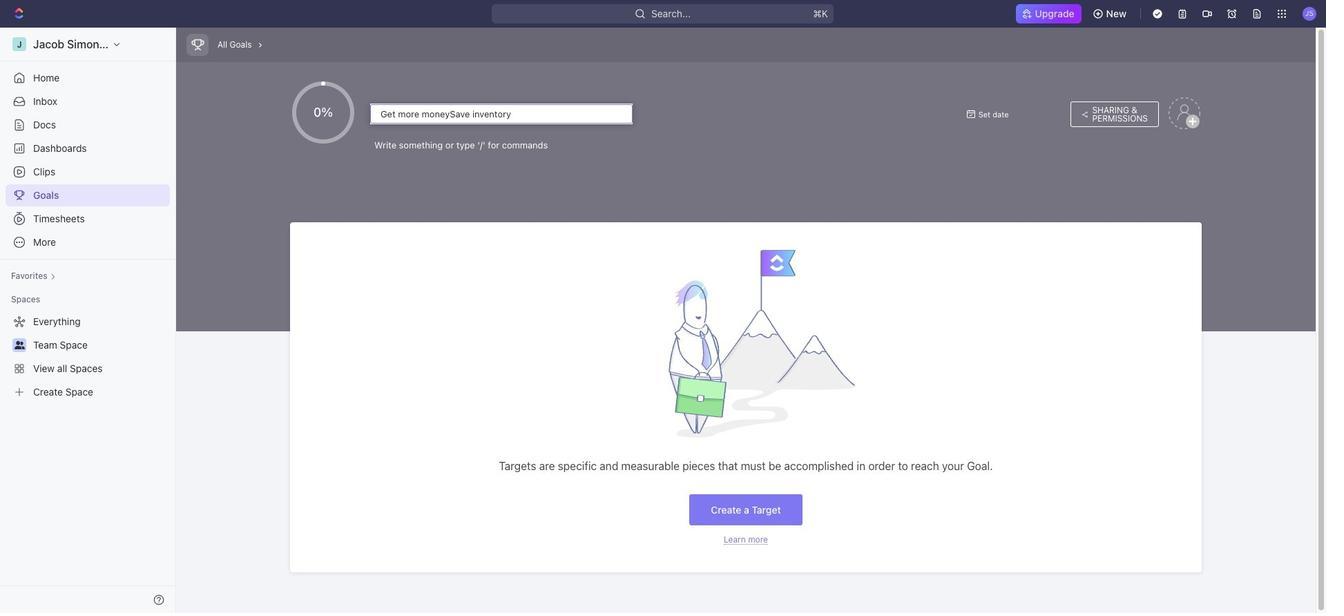 Task type: locate. For each thing, give the bounding box(es) containing it.
None text field
[[370, 104, 633, 124]]

sidebar navigation
[[0, 28, 179, 614]]

tree inside sidebar navigation
[[6, 311, 170, 404]]

tree
[[6, 311, 170, 404]]



Task type: vqa. For each thing, say whether or not it's contained in the screenshot.
Recents icon
no



Task type: describe. For each thing, give the bounding box(es) containing it.
jacob simon's workspace, , element
[[12, 37, 26, 51]]

user group image
[[14, 341, 25, 350]]



